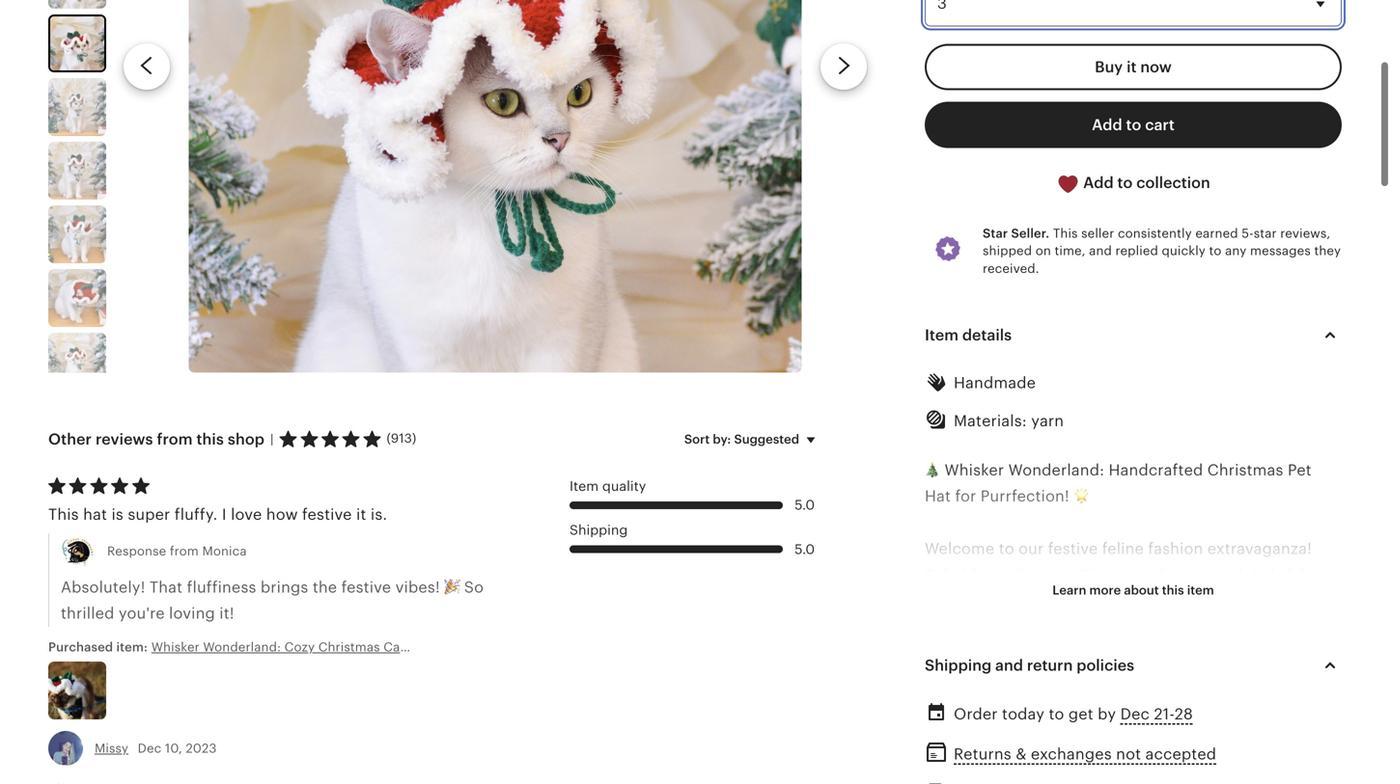 Task type: locate. For each thing, give the bounding box(es) containing it.
this seller consistently earned 5-star reviews, shipped on time, and replied quickly to any messages they received.
[[983, 226, 1341, 276]]

christmas inside welcome to our festive feline fashion extravaganza! behold our crochet christmas pet hat, a delightful creation featuring our very own model – a once-stray cat, now a fashion icon thanks to love!
[[1076, 567, 1153, 584]]

christmas inside 🎄 whisker wonderland: handcrafted christmas pet hat for purrfection! 🌟
[[1208, 462, 1284, 479]]

add left the cart
[[1092, 117, 1123, 134]]

whisker wonderland: cozy christmas cat hat image 8 image
[[48, 206, 106, 264]]

crochet
[[1011, 567, 1072, 584]]

with
[[1073, 698, 1106, 716], [1007, 725, 1040, 742], [1060, 777, 1092, 785]]

this left the hat
[[48, 507, 79, 524]]

shipping inside shipping and return policies 'dropdown button'
[[925, 658, 992, 675]]

0 vertical spatial whisker
[[945, 462, 1004, 479]]

2023
[[186, 742, 217, 756]]

🧶 hat highlights: - cheerful red base with a fuzzy white lace border - crowned with a jolly green oversized bow - tailored for ear distances of 2.36-2.76 inches, suitable for cats and dogs with ear widths around 1.97 inches.
[[925, 672, 1339, 785]]

pet
[[1288, 462, 1312, 479], [1157, 567, 1181, 584]]

0 vertical spatial and
[[1089, 244, 1112, 258]]

1 vertical spatial for
[[999, 751, 1020, 768]]

this up time,
[[1053, 226, 1078, 241]]

1 horizontal spatial fashion
[[1148, 541, 1203, 558]]

christmas
[[1208, 462, 1284, 479], [1076, 567, 1153, 584], [318, 640, 380, 655]]

vibes!
[[395, 579, 440, 597]]

our
[[1019, 541, 1044, 558], [982, 567, 1007, 584], [1064, 593, 1090, 611]]

-
[[925, 698, 930, 716], [925, 725, 930, 742], [925, 751, 930, 768]]

1 5.0 from the top
[[795, 498, 815, 513]]

2 vertical spatial -
[[925, 751, 930, 768]]

whisker right 🎄
[[945, 462, 1004, 479]]

0 vertical spatial now
[[1141, 59, 1172, 76]]

wonderland: down it!
[[203, 640, 281, 655]]

1.97
[[1237, 777, 1265, 785]]

returns
[[954, 746, 1012, 764]]

our up icon
[[1064, 593, 1090, 611]]

it left is.
[[356, 507, 366, 524]]

0 vertical spatial shipping
[[570, 523, 628, 538]]

dec up green
[[1121, 706, 1150, 724]]

0 vertical spatial item
[[925, 327, 959, 344]]

bow
[[1216, 725, 1248, 742]]

1 horizontal spatial item
[[925, 327, 959, 344]]

0 vertical spatial fashion
[[1148, 541, 1203, 558]]

this inside dropdown button
[[1162, 584, 1184, 598]]

for inside 🎄 whisker wonderland: handcrafted christmas pet hat for purrfection! 🌟
[[955, 488, 976, 506]]

1 vertical spatial item
[[570, 479, 599, 494]]

0 vertical spatial add
[[1092, 117, 1123, 134]]

whisker down loving
[[151, 640, 200, 655]]

0 vertical spatial festive
[[302, 507, 352, 524]]

this inside 'this seller consistently earned 5-star reviews, shipped on time, and replied quickly to any messages they received.'
[[1053, 226, 1078, 241]]

item for item quality
[[570, 479, 599, 494]]

add for add to cart
[[1092, 117, 1123, 134]]

0 vertical spatial pet
[[1288, 462, 1312, 479]]

item left the quality
[[570, 479, 599, 494]]

2 - from the top
[[925, 725, 930, 742]]

1 vertical spatial hat
[[408, 640, 430, 655]]

fashion down featuring
[[1006, 620, 1061, 637]]

1 vertical spatial dec
[[138, 742, 162, 756]]

with down today
[[1007, 725, 1040, 742]]

icon
[[1066, 620, 1098, 637]]

0 horizontal spatial now
[[958, 620, 989, 637]]

shipping down item quality
[[570, 523, 628, 538]]

0 horizontal spatial shipping
[[570, 523, 628, 538]]

0 vertical spatial this
[[1053, 226, 1078, 241]]

to left the collection
[[1118, 174, 1133, 192]]

response from monica
[[107, 544, 247, 559]]

inches,
[[1221, 751, 1275, 768]]

0 vertical spatial from
[[157, 431, 193, 448]]

hat
[[925, 488, 951, 506], [408, 640, 430, 655], [945, 672, 971, 689]]

0 horizontal spatial christmas
[[318, 640, 380, 655]]

2 horizontal spatial our
[[1064, 593, 1090, 611]]

purchased item: whisker wonderland: cozy christmas cat hat
[[48, 640, 430, 655]]

purrfection!
[[981, 488, 1070, 506]]

1 vertical spatial this
[[48, 507, 79, 524]]

from right reviews
[[157, 431, 193, 448]]

0 vertical spatial hat
[[925, 488, 951, 506]]

shipping up cheerful
[[925, 658, 992, 675]]

1 horizontal spatial wonderland:
[[1009, 462, 1105, 479]]

red
[[1004, 698, 1029, 716]]

1 horizontal spatial for
[[955, 488, 976, 506]]

ear down distances
[[1097, 777, 1121, 785]]

0 horizontal spatial this
[[196, 431, 224, 448]]

order today to get by dec 21-28
[[954, 706, 1193, 724]]

add up seller
[[1083, 174, 1114, 192]]

earned
[[1196, 226, 1238, 241]]

5.0 for shipping
[[795, 542, 815, 557]]

loving
[[169, 605, 215, 623]]

1 vertical spatial ear
[[1097, 777, 1121, 785]]

item details button
[[908, 312, 1359, 359]]

item left the details
[[925, 327, 959, 344]]

1 vertical spatial whisker
[[151, 640, 200, 655]]

- down 🧶
[[925, 698, 930, 716]]

a
[[1220, 567, 1229, 584], [1231, 593, 1239, 611], [993, 620, 1002, 637], [1110, 698, 1118, 716], [1044, 725, 1053, 742]]

0 vertical spatial our
[[1019, 541, 1044, 558]]

to down earned
[[1209, 244, 1222, 258]]

inches.
[[1269, 777, 1324, 785]]

highlights:
[[975, 672, 1057, 689]]

with down distances
[[1060, 777, 1092, 785]]

0 horizontal spatial it
[[356, 507, 366, 524]]

for up dogs
[[999, 751, 1020, 768]]

with up jolly
[[1073, 698, 1106, 716]]

21-
[[1154, 706, 1175, 724]]

christmas left the cat on the left bottom of the page
[[318, 640, 380, 655]]

any
[[1225, 244, 1247, 258]]

and
[[1089, 244, 1112, 258], [995, 658, 1023, 675], [986, 777, 1014, 785]]

0 vertical spatial -
[[925, 698, 930, 716]]

missy dec 10, 2023
[[95, 742, 217, 756]]

missy link
[[95, 742, 128, 756]]

2 vertical spatial festive
[[341, 579, 391, 597]]

0 vertical spatial this
[[196, 431, 224, 448]]

0 vertical spatial with
[[1073, 698, 1106, 716]]

5.0
[[795, 498, 815, 513], [795, 542, 815, 557]]

fashion up hat,
[[1148, 541, 1203, 558]]

this hat is super fluffy. i love how festive it is.
[[48, 507, 387, 524]]

now right buy
[[1141, 59, 1172, 76]]

for up welcome
[[955, 488, 976, 506]]

1 vertical spatial our
[[982, 567, 1007, 584]]

1 horizontal spatial now
[[1141, 59, 1172, 76]]

festive up crochet
[[1048, 541, 1098, 558]]

our up crochet
[[1019, 541, 1044, 558]]

1 vertical spatial festive
[[1048, 541, 1098, 558]]

wonderland:
[[1009, 462, 1105, 479], [203, 640, 281, 655]]

is.
[[371, 507, 387, 524]]

our up featuring
[[982, 567, 1007, 584]]

now inside welcome to our festive feline fashion extravaganza! behold our crochet christmas pet hat, a delightful creation featuring our very own model – a once-stray cat, now a fashion icon thanks to love!
[[958, 620, 989, 637]]

whisker wonderland: cozy christmas cat hat image 6 image
[[48, 78, 106, 136]]

item inside dropdown button
[[925, 327, 959, 344]]

0 vertical spatial ear
[[1024, 751, 1048, 768]]

thanks
[[1103, 620, 1152, 637]]

ear
[[1024, 751, 1048, 768], [1097, 777, 1121, 785]]

1 vertical spatial this
[[1162, 584, 1184, 598]]

0 horizontal spatial wonderland:
[[203, 640, 281, 655]]

christmas up extravaganza!
[[1208, 462, 1284, 479]]

1 horizontal spatial shipping
[[925, 658, 992, 675]]

2 horizontal spatial christmas
[[1208, 462, 1284, 479]]

0 horizontal spatial ear
[[1024, 751, 1048, 768]]

this left shop
[[196, 431, 224, 448]]

- left tailored
[[925, 751, 930, 768]]

0 vertical spatial wonderland:
[[1009, 462, 1105, 479]]

1 horizontal spatial this
[[1053, 226, 1078, 241]]

around
[[1179, 777, 1233, 785]]

wonderland: up 🌟
[[1009, 462, 1105, 479]]

1 vertical spatial -
[[925, 725, 930, 742]]

shipping for shipping
[[570, 523, 628, 538]]

0 vertical spatial christmas
[[1208, 462, 1284, 479]]

hat right 🧶
[[945, 672, 971, 689]]

dec
[[1121, 706, 1150, 724], [138, 742, 162, 756]]

you're
[[119, 605, 165, 623]]

pet up extravaganza!
[[1288, 462, 1312, 479]]

1 vertical spatial from
[[170, 544, 199, 559]]

1 vertical spatial now
[[958, 620, 989, 637]]

2 vertical spatial for
[[925, 777, 946, 785]]

0 horizontal spatial item
[[570, 479, 599, 494]]

- left crowned
[[925, 725, 930, 742]]

🎄 whisker wonderland: handcrafted christmas pet hat for purrfection! 🌟
[[925, 462, 1312, 506]]

from down fluffy.
[[170, 544, 199, 559]]

to inside 'this seller consistently earned 5-star reviews, shipped on time, and replied quickly to any messages they received.'
[[1209, 244, 1222, 258]]

1 horizontal spatial whisker wonderland: cozy christmas cat hat image 5 image
[[189, 0, 802, 373]]

for
[[955, 488, 976, 506], [999, 751, 1020, 768], [925, 777, 946, 785]]

hat right the cat on the left bottom of the page
[[408, 640, 430, 655]]

this for seller
[[1053, 226, 1078, 241]]

view details of this review photo by missy image
[[48, 662, 106, 720]]

feline
[[1102, 541, 1144, 558]]

2 vertical spatial our
[[1064, 593, 1090, 611]]

ear up dogs
[[1024, 751, 1048, 768]]

christmas up very
[[1076, 567, 1153, 584]]

monica
[[202, 544, 247, 559]]

pet left hat,
[[1157, 567, 1181, 584]]

1 horizontal spatial christmas
[[1076, 567, 1153, 584]]

whisker wonderland: cozy christmas cat hat image 5 image
[[189, 0, 802, 373], [50, 17, 104, 71]]

festive right how
[[302, 507, 352, 524]]

buy it now button
[[925, 44, 1342, 90]]

0 vertical spatial it
[[1127, 59, 1137, 76]]

10,
[[165, 742, 182, 756]]

1 horizontal spatial whisker
[[945, 462, 1004, 479]]

collection
[[1137, 174, 1210, 192]]

shipping and return policies
[[925, 658, 1135, 675]]

time,
[[1055, 244, 1086, 258]]

consistently
[[1118, 226, 1192, 241]]

missy
[[95, 742, 128, 756]]

from
[[157, 431, 193, 448], [170, 544, 199, 559]]

1 vertical spatial add
[[1083, 174, 1114, 192]]

about
[[1124, 584, 1159, 598]]

to up crochet
[[999, 541, 1014, 558]]

1 vertical spatial pet
[[1157, 567, 1181, 584]]

0 horizontal spatial this
[[48, 507, 79, 524]]

welcome
[[925, 541, 995, 558]]

and left return
[[995, 658, 1023, 675]]

0 horizontal spatial pet
[[1157, 567, 1181, 584]]

whisker inside 🎄 whisker wonderland: handcrafted christmas pet hat for purrfection! 🌟
[[945, 462, 1004, 479]]

0 vertical spatial 5.0
[[795, 498, 815, 513]]

for left cats
[[925, 777, 946, 785]]

dec left 10, on the bottom of page
[[138, 742, 162, 756]]

2 vertical spatial and
[[986, 777, 1014, 785]]

get
[[1069, 706, 1094, 724]]

2 vertical spatial hat
[[945, 672, 971, 689]]

festive inside absolutely! that fluffiness brings the festive vibes! 🎉 so thrilled you're loving it!
[[341, 579, 391, 597]]

tailored
[[935, 751, 995, 768]]

this for shop
[[196, 431, 224, 448]]

1 horizontal spatial our
[[1019, 541, 1044, 558]]

0 horizontal spatial dec
[[138, 742, 162, 756]]

and inside 'this seller consistently earned 5-star reviews, shipped on time, and replied quickly to any messages they received.'
[[1089, 244, 1112, 258]]

1 horizontal spatial it
[[1127, 59, 1137, 76]]

28
[[1175, 706, 1193, 724]]

0 vertical spatial dec
[[1121, 706, 1150, 724]]

🎉
[[444, 579, 460, 597]]

green
[[1092, 725, 1136, 742]]

this left "item"
[[1162, 584, 1184, 598]]

and down returns
[[986, 777, 1014, 785]]

1 vertical spatial 5.0
[[795, 542, 815, 557]]

now down creation
[[958, 620, 989, 637]]

and down seller
[[1089, 244, 1112, 258]]

shop
[[228, 431, 265, 448]]

1 vertical spatial and
[[995, 658, 1023, 675]]

0 horizontal spatial for
[[925, 777, 946, 785]]

learn
[[1053, 584, 1087, 598]]

it right buy
[[1127, 59, 1137, 76]]

1 horizontal spatial pet
[[1288, 462, 1312, 479]]

love
[[231, 507, 262, 524]]

hat down 🎄
[[925, 488, 951, 506]]

and inside 'dropdown button'
[[995, 658, 1023, 675]]

exchanges
[[1031, 746, 1112, 764]]

2 5.0 from the top
[[795, 542, 815, 557]]

add to collection
[[1080, 174, 1210, 192]]

white
[[1167, 698, 1208, 716]]

0 horizontal spatial fashion
[[1006, 620, 1061, 637]]

1 vertical spatial shipping
[[925, 658, 992, 675]]

1 vertical spatial christmas
[[1076, 567, 1153, 584]]

1 horizontal spatial this
[[1162, 584, 1184, 598]]

returns & exchanges not accepted
[[954, 746, 1217, 764]]

0 vertical spatial for
[[955, 488, 976, 506]]

festive right the the
[[341, 579, 391, 597]]

welcome to our festive feline fashion extravaganza! behold our crochet christmas pet hat, a delightful creation featuring our very own model – a once-stray cat, now a fashion icon thanks to love!
[[925, 541, 1323, 637]]

pet inside 🎄 whisker wonderland: handcrafted christmas pet hat for purrfection! 🌟
[[1288, 462, 1312, 479]]

messages
[[1250, 244, 1311, 258]]



Task type: vqa. For each thing, say whether or not it's contained in the screenshot.
delivery in Ocean Wave Bowl a d b y Etsy seller $ 60.00 FREE delivery
no



Task type: describe. For each thing, give the bounding box(es) containing it.
replied
[[1116, 244, 1158, 258]]

whisker wonderland: cozy christmas cat hat image 10 image
[[48, 333, 106, 391]]

to up jolly
[[1049, 706, 1064, 724]]

model
[[1166, 593, 1214, 611]]

returns & exchanges not accepted button
[[954, 741, 1217, 769]]

return
[[1027, 658, 1073, 675]]

extravaganza!
[[1208, 541, 1312, 558]]

border
[[1248, 698, 1299, 716]]

delightful
[[1233, 567, 1306, 584]]

received.
[[983, 262, 1039, 276]]

|
[[270, 432, 274, 447]]

whisker wonderland: cozy christmas cat hat image 7 image
[[48, 142, 106, 200]]

response
[[107, 544, 166, 559]]

fluffiness
[[187, 579, 256, 597]]

a left jolly
[[1044, 725, 1053, 742]]

more
[[1090, 584, 1121, 598]]

distances
[[1053, 751, 1125, 768]]

2.76
[[1187, 751, 1217, 768]]

is
[[111, 507, 124, 524]]

5.0 for item quality
[[795, 498, 815, 513]]

fuzzy
[[1123, 698, 1162, 716]]

cozy
[[284, 640, 315, 655]]

0 horizontal spatial whisker wonderland: cozy christmas cat hat image 5 image
[[50, 17, 104, 71]]

1 vertical spatial it
[[356, 507, 366, 524]]

3 - from the top
[[925, 751, 930, 768]]

&
[[1016, 746, 1027, 764]]

0 horizontal spatial our
[[982, 567, 1007, 584]]

🎄
[[925, 462, 941, 479]]

item
[[1187, 584, 1214, 598]]

festive inside welcome to our festive feline fashion extravaganza! behold our crochet christmas pet hat, a delightful creation featuring our very own model – a once-stray cat, now a fashion icon thanks to love!
[[1048, 541, 1098, 558]]

1 vertical spatial fashion
[[1006, 620, 1061, 637]]

1 horizontal spatial ear
[[1097, 777, 1121, 785]]

this for item
[[1162, 584, 1184, 598]]

quickly
[[1162, 244, 1206, 258]]

1 - from the top
[[925, 698, 930, 716]]

how
[[266, 507, 298, 524]]

hat inside 🎄 whisker wonderland: handcrafted christmas pet hat for purrfection! 🌟
[[925, 488, 951, 506]]

item details
[[925, 327, 1012, 344]]

own
[[1130, 593, 1162, 611]]

jolly
[[1057, 725, 1088, 742]]

once-
[[1244, 593, 1287, 611]]

behold
[[925, 567, 978, 584]]

by
[[1098, 706, 1116, 724]]

today
[[1002, 706, 1045, 724]]

to left the cart
[[1126, 117, 1142, 134]]

this for hat
[[48, 507, 79, 524]]

add to collection button
[[925, 160, 1342, 208]]

hat inside 🧶 hat highlights: - cheerful red base with a fuzzy white lace border - crowned with a jolly green oversized bow - tailored for ear distances of 2.36-2.76 inches, suitable for cats and dogs with ear widths around 1.97 inches.
[[945, 672, 971, 689]]

super
[[128, 507, 170, 524]]

whisker wonderland: cozy christmas cat hat image 9 image
[[48, 270, 106, 327]]

buy it now
[[1095, 59, 1172, 76]]

it inside button
[[1127, 59, 1137, 76]]

buy
[[1095, 59, 1123, 76]]

suggested
[[734, 432, 799, 447]]

wonderland: inside 🎄 whisker wonderland: handcrafted christmas pet hat for purrfection! 🌟
[[1009, 462, 1105, 479]]

star seller.
[[983, 226, 1050, 241]]

1 vertical spatial wonderland:
[[203, 640, 281, 655]]

lace
[[1212, 698, 1243, 716]]

hat,
[[1185, 567, 1216, 584]]

add to cart button
[[925, 102, 1342, 148]]

not
[[1116, 746, 1141, 764]]

so
[[464, 579, 484, 597]]

yarn
[[1031, 413, 1064, 430]]

i
[[222, 507, 227, 524]]

shipping for shipping and return policies
[[925, 658, 992, 675]]

item quality
[[570, 479, 646, 494]]

a right hat,
[[1220, 567, 1229, 584]]

now inside button
[[1141, 59, 1172, 76]]

by:
[[713, 432, 731, 447]]

(913)
[[387, 432, 416, 446]]

reviews
[[96, 431, 153, 448]]

other
[[48, 431, 92, 448]]

quality
[[602, 479, 646, 494]]

the
[[313, 579, 337, 597]]

cheerful
[[935, 698, 1000, 716]]

policies
[[1077, 658, 1135, 675]]

very
[[1094, 593, 1126, 611]]

sort by: suggested button
[[670, 419, 837, 460]]

other reviews from this shop
[[48, 431, 265, 448]]

absolutely! that fluffiness brings the festive vibes! 🎉 so thrilled you're loving it!
[[61, 579, 484, 623]]

seller
[[1081, 226, 1115, 241]]

2.36-
[[1149, 751, 1187, 768]]

2 vertical spatial with
[[1060, 777, 1092, 785]]

add to cart
[[1092, 117, 1175, 134]]

suitable
[[1280, 751, 1339, 768]]

handmade
[[954, 375, 1036, 392]]

materials:
[[954, 413, 1027, 430]]

5-
[[1242, 226, 1254, 241]]

1 horizontal spatial dec
[[1121, 706, 1150, 724]]

2 horizontal spatial for
[[999, 751, 1020, 768]]

on
[[1036, 244, 1051, 258]]

a up green
[[1110, 698, 1118, 716]]

🌟
[[1074, 488, 1089, 506]]

and inside 🧶 hat highlights: - cheerful red base with a fuzzy white lace border - crowned with a jolly green oversized bow - tailored for ear distances of 2.36-2.76 inches, suitable for cats and dogs with ear widths around 1.97 inches.
[[986, 777, 1014, 785]]

1 vertical spatial with
[[1007, 725, 1040, 742]]

dogs
[[1018, 777, 1056, 785]]

cart
[[1145, 117, 1175, 134]]

to left love!
[[1156, 620, 1172, 637]]

a right – on the right of the page
[[1231, 593, 1239, 611]]

sort
[[684, 432, 710, 447]]

item for item details
[[925, 327, 959, 344]]

star
[[1254, 226, 1277, 241]]

a down featuring
[[993, 620, 1002, 637]]

0 horizontal spatial whisker
[[151, 640, 200, 655]]

🧶
[[925, 672, 941, 689]]

2 vertical spatial christmas
[[318, 640, 380, 655]]

pet inside welcome to our festive feline fashion extravaganza! behold our crochet christmas pet hat, a delightful creation featuring our very own model – a once-stray cat, now a fashion icon thanks to love!
[[1157, 567, 1181, 584]]

cat
[[384, 640, 405, 655]]

oversized
[[1140, 725, 1212, 742]]

add for add to collection
[[1083, 174, 1114, 192]]



